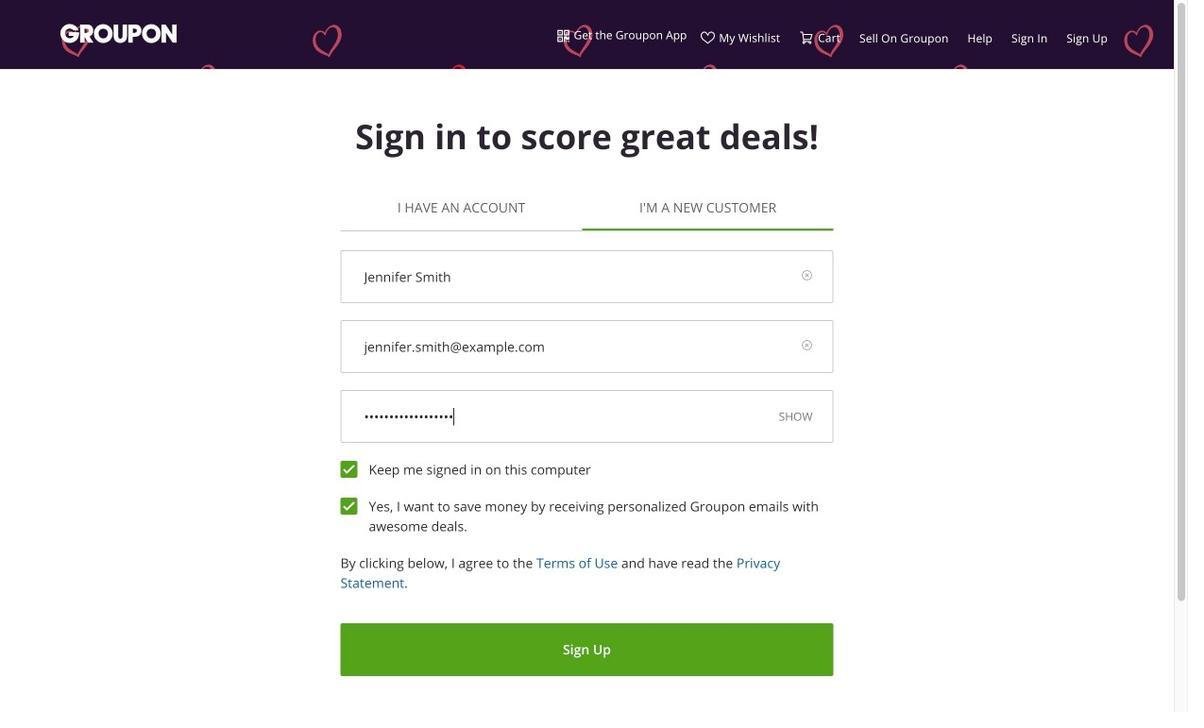 Task type: describe. For each thing, give the bounding box(es) containing it.
email email field
[[364, 333, 796, 361]]



Task type: vqa. For each thing, say whether or not it's contained in the screenshot.
Password 'password field'
yes



Task type: locate. For each thing, give the bounding box(es) containing it.
Password password field
[[364, 403, 773, 431]]

tab
[[340, 185, 582, 231], [582, 185, 834, 231]]

Full name text field
[[364, 263, 796, 291]]

tab list
[[340, 185, 834, 232]]

2 tab from the left
[[582, 185, 834, 231]]

groupon image
[[60, 23, 177, 44]]

1 tab from the left
[[340, 185, 582, 231]]



